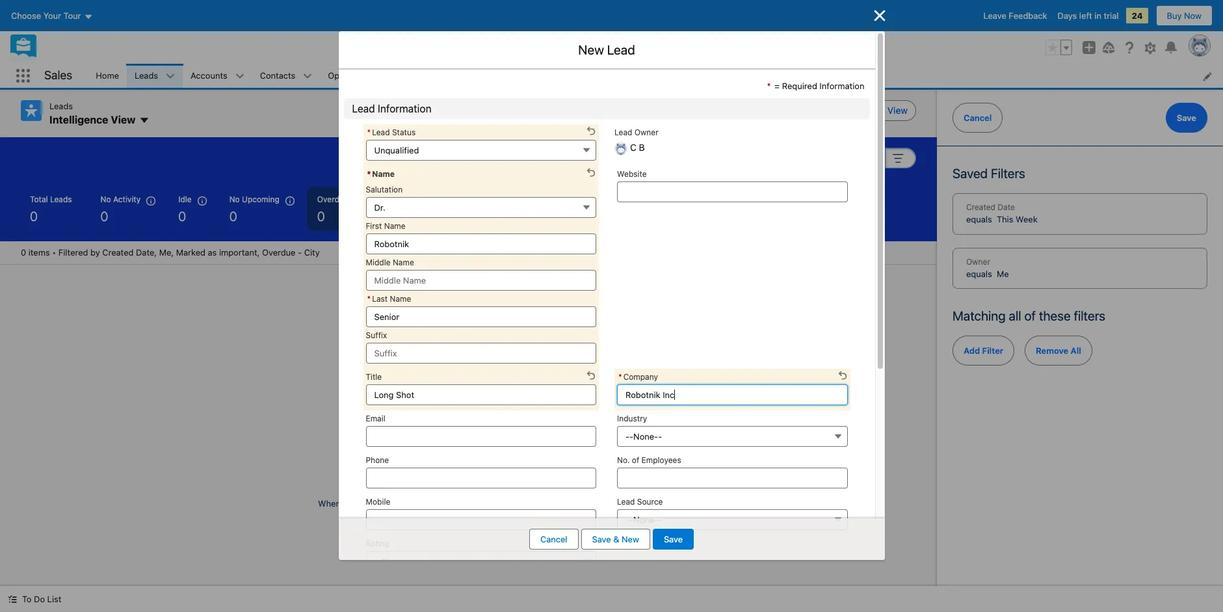 Task type: vqa. For each thing, say whether or not it's contained in the screenshot.
forecasts
no



Task type: locate. For each thing, give the bounding box(es) containing it.
of
[[1025, 308, 1037, 323], [632, 455, 640, 465]]

* left company
[[619, 372, 622, 382]]

2 --none-- from the top
[[626, 514, 663, 525]]

1 vertical spatial to
[[501, 498, 509, 509]]

name right first
[[384, 221, 406, 231]]

overdue left city
[[262, 247, 296, 258]]

0 horizontal spatial cancel
[[541, 534, 568, 545]]

lead
[[608, 42, 636, 57], [352, 102, 375, 114], [372, 127, 390, 137], [615, 127, 633, 137], [618, 497, 635, 507]]

0 inside due today 0
[[377, 209, 385, 224]]

0 horizontal spatial save
[[592, 534, 611, 545]]

* for * last name
[[367, 294, 371, 304]]

phone
[[366, 455, 389, 465]]

0 horizontal spatial view
[[111, 114, 136, 125]]

0 horizontal spatial you
[[343, 498, 357, 509]]

cancel down the you'll
[[541, 534, 568, 545]]

* for * lead status
[[367, 127, 371, 137]]

equals inside created date equals this week
[[967, 214, 993, 224]]

date,
[[136, 247, 157, 258]]

all
[[1010, 308, 1022, 323]]

0 vertical spatial group
[[1046, 40, 1073, 55]]

created right by
[[102, 247, 134, 258]]

First Name text field
[[366, 233, 597, 254]]

overdue left dr.
[[317, 195, 349, 204]]

remove all button
[[1026, 336, 1093, 366]]

1 horizontal spatial no
[[229, 195, 240, 204]]

no up important
[[388, 477, 404, 492]]

no inside "no important leads to show when you mark important leads that you want to track, you'll find them here."
[[388, 477, 404, 492]]

0 items • filtered by created date, me, marked as important, overdue - city
[[21, 247, 320, 258]]

0 down total
[[30, 209, 38, 224]]

idle
[[178, 195, 192, 204]]

1 vertical spatial save button
[[653, 529, 694, 550]]

0 vertical spatial none-
[[634, 431, 659, 441]]

0 horizontal spatial list
[[47, 594, 61, 604]]

1 horizontal spatial cancel
[[964, 113, 993, 123]]

here.
[[599, 498, 619, 509]]

24
[[1133, 10, 1144, 21]]

0 inside total leads 0
[[30, 209, 38, 224]]

0 down no activity
[[101, 209, 108, 224]]

No. of Employees text field
[[618, 468, 848, 488]]

view right new button
[[888, 105, 908, 116]]

view for list view
[[888, 105, 908, 116]]

Mobile text field
[[366, 509, 597, 530]]

to right want
[[501, 498, 509, 509]]

2 horizontal spatial no
[[388, 477, 404, 492]]

0 vertical spatial overdue
[[317, 195, 349, 204]]

rating
[[366, 538, 390, 548]]

buy now button
[[1157, 5, 1214, 26]]

lead for lead owner
[[615, 127, 633, 137]]

Industry button
[[618, 426, 848, 447]]

leads up want
[[466, 477, 500, 492]]

* last name
[[367, 294, 411, 304]]

lead owner
[[615, 127, 659, 137]]

owner up website
[[635, 127, 659, 137]]

no
[[101, 195, 111, 204], [229, 195, 240, 204], [388, 477, 404, 492]]

2 vertical spatial new
[[622, 534, 640, 545]]

by
[[90, 247, 100, 258]]

0 inside overdue 0
[[317, 209, 325, 224]]

list right new button
[[871, 105, 886, 116]]

group down * = required information
[[752, 100, 917, 121]]

group containing new
[[752, 100, 917, 121]]

name up 'salutation'
[[372, 169, 395, 179]]

2 horizontal spatial new
[[836, 105, 854, 116]]

source
[[638, 497, 663, 507]]

no for upcoming
[[229, 195, 240, 204]]

0 horizontal spatial owner
[[635, 127, 659, 137]]

you left mark at bottom left
[[343, 498, 357, 509]]

overdue inside key performance indicators group
[[317, 195, 349, 204]]

0 down idle
[[178, 209, 186, 224]]

0
[[30, 209, 38, 224], [101, 209, 108, 224], [178, 209, 186, 224], [229, 209, 237, 224], [317, 209, 325, 224], [377, 209, 385, 224], [445, 209, 453, 224], [21, 247, 26, 258]]

--none--
[[626, 431, 663, 441], [626, 514, 663, 525]]

1 vertical spatial overdue
[[262, 247, 296, 258]]

none- down industry
[[634, 431, 659, 441]]

1 horizontal spatial view
[[888, 105, 908, 116]]

view right intelligence
[[111, 114, 136, 125]]

cancel button
[[953, 103, 1004, 133], [530, 529, 579, 550]]

due
[[377, 195, 392, 204]]

middle name
[[366, 257, 414, 267]]

0 down due
[[377, 209, 385, 224]]

lead for lead information
[[352, 102, 375, 114]]

0 horizontal spatial no
[[101, 195, 111, 204]]

mark
[[360, 498, 379, 509]]

upcoming up important,
[[242, 195, 280, 204]]

0 vertical spatial list
[[871, 105, 886, 116]]

1 horizontal spatial upcoming
[[445, 195, 482, 204]]

* for * company
[[619, 372, 622, 382]]

0 horizontal spatial of
[[632, 455, 640, 465]]

cancel button up saved
[[953, 103, 1004, 133]]

upcoming up first name text box
[[445, 195, 482, 204]]

2 equals from the top
[[967, 268, 993, 279]]

1 horizontal spatial save button
[[1167, 103, 1208, 133]]

leads inside total leads 0
[[50, 195, 72, 204]]

1 horizontal spatial of
[[1025, 308, 1037, 323]]

1 equals from the top
[[967, 214, 993, 224]]

to up track,
[[504, 477, 515, 492]]

0 horizontal spatial overdue
[[262, 247, 296, 258]]

status
[[392, 127, 416, 137]]

no right idle
[[229, 195, 240, 204]]

find
[[560, 498, 575, 509]]

add filter button
[[953, 336, 1015, 366]]

1 vertical spatial new
[[836, 105, 854, 116]]

0 left items
[[21, 247, 26, 258]]

filter
[[983, 346, 1004, 356]]

none- down source
[[634, 514, 659, 525]]

1 vertical spatial none-
[[634, 514, 659, 525]]

cancel button down the you'll
[[530, 529, 579, 550]]

list
[[871, 105, 886, 116], [47, 594, 61, 604]]

you
[[343, 498, 357, 509], [464, 498, 478, 509]]

1 horizontal spatial overdue
[[317, 195, 349, 204]]

1 horizontal spatial cancel button
[[953, 103, 1004, 133]]

2 upcoming from the left
[[445, 195, 482, 204]]

1 --none-- from the top
[[626, 431, 663, 441]]

leads right total
[[50, 195, 72, 204]]

contacts list item
[[252, 64, 320, 88]]

0 vertical spatial created
[[967, 202, 996, 212]]

created inside created date equals this week
[[967, 202, 996, 212]]

this
[[997, 214, 1014, 224]]

of right all
[[1025, 308, 1037, 323]]

1 horizontal spatial you
[[464, 498, 478, 509]]

view inside button
[[888, 105, 908, 116]]

owner equals me
[[967, 257, 1010, 279]]

inverse image
[[872, 8, 888, 23]]

me
[[997, 268, 1010, 279]]

created left the "date"
[[967, 202, 996, 212]]

opportunities link
[[320, 64, 390, 88]]

list inside button
[[871, 105, 886, 116]]

1 vertical spatial --none--
[[626, 514, 663, 525]]

home link
[[88, 64, 127, 88]]

no left activity
[[101, 195, 111, 204]]

0 items • filtered by created date, me, marked as important, overdue - city status
[[21, 247, 320, 258]]

list view
[[871, 105, 908, 116]]

of right no.
[[632, 455, 640, 465]]

0 up city
[[317, 209, 325, 224]]

0 vertical spatial equals
[[967, 214, 993, 224]]

--none-- for industry
[[626, 431, 663, 441]]

--none-- down industry
[[626, 431, 663, 441]]

home
[[96, 70, 119, 81]]

1 vertical spatial equals
[[967, 268, 993, 279]]

1 horizontal spatial list
[[871, 105, 886, 116]]

do
[[34, 594, 45, 604]]

you right that
[[464, 498, 478, 509]]

to do list
[[22, 594, 61, 604]]

none- for industry
[[634, 431, 659, 441]]

* up 'salutation'
[[367, 169, 371, 179]]

1 horizontal spatial save
[[664, 534, 683, 545]]

company
[[624, 372, 659, 382]]

marked
[[176, 247, 206, 258]]

leads
[[135, 70, 158, 81], [49, 101, 73, 111], [50, 195, 72, 204], [466, 477, 500, 492]]

--none-- for lead source
[[626, 514, 663, 525]]

cancel up saved
[[964, 113, 993, 123]]

1 horizontal spatial created
[[967, 202, 996, 212]]

1 vertical spatial group
[[752, 100, 917, 121]]

list right do
[[47, 594, 61, 604]]

leads right "home"
[[135, 70, 158, 81]]

--none-- down the "lead source"
[[626, 514, 663, 525]]

no upcoming
[[229, 195, 280, 204]]

0 vertical spatial --none--
[[626, 431, 663, 441]]

that
[[446, 498, 461, 509]]

Last Name text field
[[366, 306, 597, 327]]

items
[[28, 247, 50, 258]]

* down lead information
[[367, 127, 371, 137]]

2 you from the left
[[464, 498, 478, 509]]

0 vertical spatial new
[[579, 42, 604, 57]]

None text field
[[618, 384, 848, 405]]

overdue
[[317, 195, 349, 204], [262, 247, 296, 258]]

information up new button
[[820, 81, 865, 91]]

leads up intelligence
[[49, 101, 73, 111]]

equals left this
[[967, 214, 993, 224]]

important
[[382, 498, 420, 509]]

0 horizontal spatial new
[[579, 42, 604, 57]]

1 vertical spatial owner
[[967, 257, 991, 266]]

* left =
[[767, 81, 771, 91]]

0 horizontal spatial information
[[378, 102, 432, 114]]

1 vertical spatial cancel
[[541, 534, 568, 545]]

leave feedback
[[984, 10, 1048, 21]]

save
[[1178, 113, 1197, 123], [592, 534, 611, 545], [664, 534, 683, 545]]

list
[[88, 64, 1224, 88]]

1 upcoming from the left
[[242, 195, 280, 204]]

1 vertical spatial of
[[632, 455, 640, 465]]

0 down no upcoming
[[229, 209, 237, 224]]

* for * = required information
[[767, 81, 771, 91]]

equals left the me at right
[[967, 268, 993, 279]]

you'll
[[536, 498, 557, 509]]

0 horizontal spatial upcoming
[[242, 195, 280, 204]]

name
[[372, 169, 395, 179], [384, 221, 406, 231], [393, 257, 414, 267], [390, 294, 411, 304]]

filtered
[[59, 247, 88, 258]]

lead information
[[352, 102, 432, 114]]

Salutation button
[[366, 197, 597, 218]]

first name
[[366, 221, 406, 231]]

1 horizontal spatial owner
[[967, 257, 991, 266]]

upcoming
[[242, 195, 280, 204], [445, 195, 482, 204]]

group down days
[[1046, 40, 1073, 55]]

2 none- from the top
[[634, 514, 659, 525]]

information up status
[[378, 102, 432, 114]]

activity
[[113, 195, 141, 204]]

0 horizontal spatial cancel button
[[530, 529, 579, 550]]

matching
[[953, 308, 1006, 323]]

none-
[[634, 431, 659, 441], [634, 514, 659, 525]]

cancel for cancel button to the top
[[964, 113, 993, 123]]

trial
[[1105, 10, 1120, 21]]

1 vertical spatial list
[[47, 594, 61, 604]]

1 vertical spatial created
[[102, 247, 134, 258]]

list item
[[475, 64, 529, 88]]

group
[[1046, 40, 1073, 55], [752, 100, 917, 121], [854, 148, 917, 169]]

* left last
[[367, 294, 371, 304]]

name for first name
[[384, 221, 406, 231]]

name right middle
[[393, 257, 414, 267]]

days left in trial
[[1058, 10, 1120, 21]]

track,
[[512, 498, 534, 509]]

group down list view button
[[854, 148, 917, 169]]

0 vertical spatial cancel
[[964, 113, 993, 123]]

owner down created date equals this week
[[967, 257, 991, 266]]

buy now
[[1168, 10, 1202, 21]]

0 vertical spatial information
[[820, 81, 865, 91]]

left
[[1080, 10, 1093, 21]]

1 none- from the top
[[634, 431, 659, 441]]



Task type: describe. For each thing, give the bounding box(es) containing it.
week
[[1016, 214, 1038, 224]]

feedback
[[1009, 10, 1048, 21]]

key performance indicators group
[[0, 187, 938, 241]]

2 horizontal spatial save
[[1178, 113, 1197, 123]]

total
[[30, 195, 48, 204]]

mobile
[[366, 497, 391, 507]]

me,
[[159, 247, 174, 258]]

industry
[[618, 414, 648, 423]]

today
[[394, 195, 416, 204]]

important,
[[219, 247, 260, 258]]

opportunities
[[328, 70, 382, 81]]

city
[[304, 247, 320, 258]]

intelligence view
[[49, 114, 136, 125]]

in
[[1095, 10, 1102, 21]]

0 vertical spatial of
[[1025, 308, 1037, 323]]

add filter
[[964, 346, 1004, 356]]

last
[[372, 294, 388, 304]]

no.
[[618, 455, 630, 465]]

name for * name
[[372, 169, 395, 179]]

Lead Source button
[[618, 509, 848, 530]]

buy
[[1168, 10, 1183, 21]]

to
[[22, 594, 32, 604]]

now
[[1185, 10, 1202, 21]]

contacts link
[[252, 64, 303, 88]]

text default image
[[8, 595, 17, 604]]

date
[[998, 202, 1016, 212]]

dr.
[[374, 202, 386, 212]]

save inside button
[[592, 534, 611, 545]]

name right last
[[390, 294, 411, 304]]

Title text field
[[366, 384, 597, 405]]

accounts link
[[183, 64, 235, 88]]

Lead Status, Unqualified button
[[366, 140, 597, 160]]

* for * name
[[367, 169, 371, 179]]

no for activity
[[101, 195, 111, 204]]

* lead status
[[367, 127, 416, 137]]

list inside 'button'
[[47, 594, 61, 604]]

leads list item
[[127, 64, 183, 88]]

0 vertical spatial cancel button
[[953, 103, 1004, 133]]

Email text field
[[366, 426, 597, 447]]

1 vertical spatial cancel button
[[530, 529, 579, 550]]

show
[[518, 477, 550, 492]]

lead view settings image
[[752, 100, 787, 121]]

0 horizontal spatial save button
[[653, 529, 694, 550]]

0 vertical spatial save button
[[1167, 103, 1208, 133]]

2 vertical spatial group
[[854, 148, 917, 169]]

1 vertical spatial information
[[378, 102, 432, 114]]

lead for lead source
[[618, 497, 635, 507]]

new lead
[[579, 42, 636, 57]]

no important leads to show when you mark important leads that you want to track, you'll find them here.
[[318, 477, 619, 509]]

website
[[618, 169, 647, 179]]

required
[[783, 81, 818, 91]]

1 you from the left
[[343, 498, 357, 509]]

leads link
[[127, 64, 166, 88]]

leads inside "no important leads to show when you mark important leads that you want to track, you'll find them here."
[[466, 477, 500, 492]]

* = required information
[[767, 81, 865, 91]]

new button
[[827, 100, 863, 121]]

all
[[1071, 346, 1082, 356]]

* company
[[619, 372, 659, 382]]

no for important
[[388, 477, 404, 492]]

list view button
[[862, 100, 917, 121]]

equals inside owner equals me
[[967, 268, 993, 279]]

0 up first name text box
[[445, 209, 453, 224]]

overdue 0
[[317, 195, 349, 224]]

saved filters
[[953, 166, 1026, 181]]

due today 0
[[377, 195, 416, 224]]

0 vertical spatial owner
[[635, 127, 659, 137]]

Phone text field
[[366, 468, 597, 488]]

created date equals this week
[[967, 202, 1038, 224]]

save & new button
[[581, 529, 651, 550]]

sales
[[44, 68, 72, 82]]

remove all
[[1037, 346, 1082, 356]]

remove
[[1037, 346, 1069, 356]]

to do list button
[[0, 586, 69, 612]]

1 horizontal spatial new
[[622, 534, 640, 545]]

filters
[[1075, 308, 1106, 323]]

these
[[1040, 308, 1071, 323]]

leave feedback link
[[984, 10, 1048, 21]]

leads inside list item
[[135, 70, 158, 81]]

Suffix text field
[[366, 343, 597, 363]]

cancel for bottommost cancel button
[[541, 534, 568, 545]]

intelligence
[[49, 114, 108, 125]]

them
[[577, 498, 597, 509]]

opportunities list item
[[320, 64, 407, 88]]

0 vertical spatial to
[[504, 477, 515, 492]]

first
[[366, 221, 382, 231]]

Website text field
[[618, 181, 848, 202]]

title
[[366, 372, 382, 382]]

view for intelligence view
[[111, 114, 136, 125]]

name for middle name
[[393, 257, 414, 267]]

want
[[480, 498, 499, 509]]

•
[[52, 247, 56, 258]]

total leads 0
[[30, 195, 72, 224]]

middle
[[366, 257, 391, 267]]

contacts
[[260, 70, 296, 81]]

list containing home
[[88, 64, 1224, 88]]

filters
[[992, 166, 1026, 181]]

none- for lead source
[[634, 514, 659, 525]]

0 horizontal spatial created
[[102, 247, 134, 258]]

accounts
[[191, 70, 228, 81]]

as
[[208, 247, 217, 258]]

unqualified
[[374, 145, 419, 155]]

save & new
[[592, 534, 640, 545]]

new for new lead
[[579, 42, 604, 57]]

no. of employees
[[618, 455, 682, 465]]

owner inside owner equals me
[[967, 257, 991, 266]]

suffix
[[366, 330, 387, 340]]

no activity
[[101, 195, 141, 204]]

days
[[1058, 10, 1078, 21]]

&
[[614, 534, 620, 545]]

accounts list item
[[183, 64, 252, 88]]

new for new
[[836, 105, 854, 116]]

saved
[[953, 166, 988, 181]]

1 horizontal spatial information
[[820, 81, 865, 91]]

leads
[[422, 498, 443, 509]]

Middle Name text field
[[366, 270, 597, 291]]

salutation
[[366, 184, 403, 194]]



